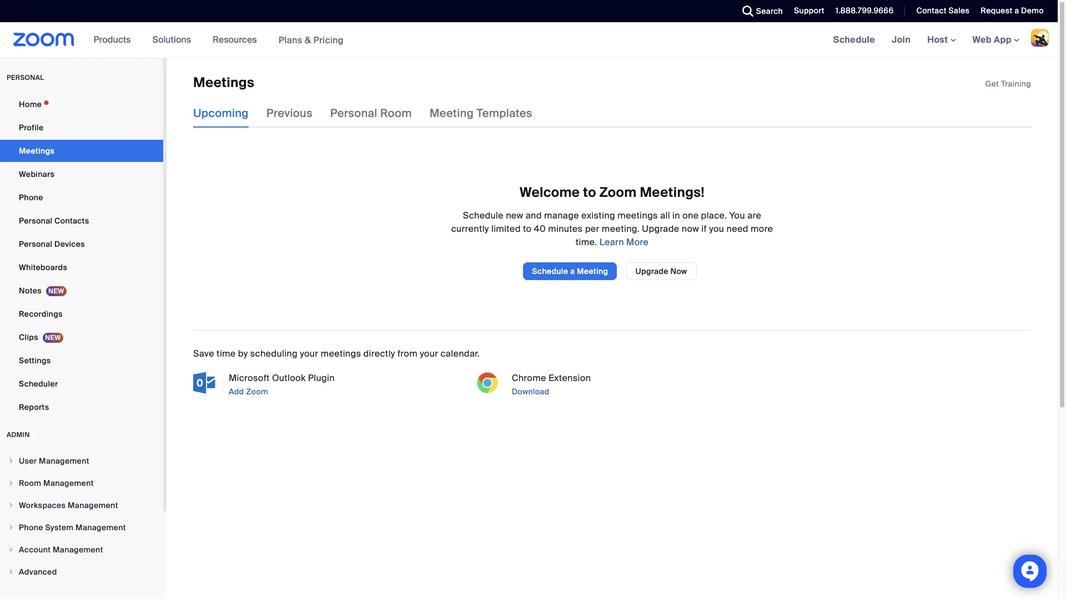 Task type: locate. For each thing, give the bounding box(es) containing it.
1 vertical spatial room
[[19, 479, 41, 489]]

get
[[986, 79, 999, 89]]

zoom down the microsoft
[[246, 387, 268, 397]]

0 vertical spatial right image
[[8, 480, 14, 487]]

all
[[660, 210, 670, 221]]

limited
[[491, 223, 521, 235]]

a down minutes
[[570, 266, 575, 276]]

phone inside personal menu 'menu'
[[19, 193, 43, 203]]

pricing
[[314, 34, 344, 46]]

to up existing
[[583, 184, 596, 201]]

meetings up "plugin"
[[321, 348, 361, 360]]

1 horizontal spatial a
[[1015, 6, 1019, 16]]

upgrade inside upgrade now button
[[636, 266, 669, 276]]

management up room management
[[39, 457, 89, 467]]

1 right image from the top
[[8, 480, 14, 487]]

0 vertical spatial room
[[380, 106, 412, 121]]

add
[[229, 387, 244, 397]]

welcome
[[520, 184, 580, 201]]

1 vertical spatial personal
[[19, 216, 52, 226]]

meetings up upcoming
[[193, 74, 254, 91]]

advanced menu item
[[0, 562, 163, 583]]

phone for phone system management
[[19, 523, 43, 533]]

a for schedule
[[570, 266, 575, 276]]

0 horizontal spatial meeting
[[430, 106, 474, 121]]

1 horizontal spatial your
[[420, 348, 438, 360]]

a left demo in the top right of the page
[[1015, 6, 1019, 16]]

right image inside 'room management' menu item
[[8, 480, 14, 487]]

time
[[217, 348, 236, 360]]

banner
[[0, 22, 1058, 58]]

room management menu item
[[0, 473, 163, 494]]

recordings link
[[0, 303, 163, 325]]

get training link
[[986, 79, 1031, 89]]

right image
[[8, 480, 14, 487], [8, 525, 14, 532]]

phone down webinars
[[19, 193, 43, 203]]

1 horizontal spatial to
[[583, 184, 596, 201]]

notes
[[19, 286, 42, 296]]

right image inside account management menu item
[[8, 547, 14, 554]]

per
[[585, 223, 600, 235]]

1 horizontal spatial schedule
[[532, 266, 568, 276]]

schedule up currently
[[463, 210, 504, 221]]

management up the workspaces management
[[43, 479, 94, 489]]

welcome to zoom meetings!
[[520, 184, 705, 201]]

0 horizontal spatial to
[[523, 223, 532, 235]]

phone
[[19, 193, 43, 203], [19, 523, 43, 533]]

1 vertical spatial phone
[[19, 523, 43, 533]]

schedule inside the schedule new and manage existing meetings all in one place. you are currently limited to 40 minutes per meeting. upgrade now if you need more time.
[[463, 210, 504, 221]]

your
[[300, 348, 318, 360], [420, 348, 438, 360]]

management for workspaces management
[[68, 501, 118, 511]]

minutes
[[548, 223, 583, 235]]

if
[[702, 223, 707, 235]]

a
[[1015, 6, 1019, 16], [570, 266, 575, 276]]

1 vertical spatial zoom
[[246, 387, 268, 397]]

1 horizontal spatial zoom
[[600, 184, 637, 201]]

1 horizontal spatial meetings
[[618, 210, 658, 221]]

0 vertical spatial meeting
[[430, 106, 474, 121]]

calendar.
[[441, 348, 480, 360]]

0 vertical spatial to
[[583, 184, 596, 201]]

right image left room management
[[8, 480, 14, 487]]

right image left the user
[[8, 458, 14, 465]]

solutions
[[152, 34, 191, 46]]

1 vertical spatial to
[[523, 223, 532, 235]]

support
[[794, 6, 825, 16]]

your right from
[[420, 348, 438, 360]]

are
[[748, 210, 762, 221]]

schedule inside button
[[532, 266, 568, 276]]

training
[[1001, 79, 1031, 89]]

2 right image from the top
[[8, 525, 14, 532]]

0 horizontal spatial meetings
[[19, 146, 55, 156]]

schedule down 40
[[532, 266, 568, 276]]

upgrade
[[642, 223, 680, 235], [636, 266, 669, 276]]

learn more
[[597, 236, 649, 248]]

management down 'room management' menu item
[[68, 501, 118, 511]]

right image left advanced
[[8, 569, 14, 576]]

you
[[730, 210, 745, 221]]

right image left workspaces
[[8, 503, 14, 509]]

1.888.799.9666 button
[[827, 0, 897, 22], [836, 6, 894, 16]]

schedule inside meetings navigation
[[833, 34, 875, 46]]

2 right image from the top
[[8, 503, 14, 509]]

0 vertical spatial personal
[[330, 106, 377, 121]]

0 horizontal spatial your
[[300, 348, 318, 360]]

2 vertical spatial personal
[[19, 239, 52, 249]]

management up advanced menu item
[[53, 545, 103, 555]]

a inside schedule a meeting button
[[570, 266, 575, 276]]

currently
[[451, 223, 489, 235]]

meeting
[[430, 106, 474, 121], [577, 266, 608, 276]]

upgrade now
[[636, 266, 687, 276]]

right image inside the phone system management menu item
[[8, 525, 14, 532]]

2 your from the left
[[420, 348, 438, 360]]

search
[[756, 6, 783, 16]]

zoom up existing
[[600, 184, 637, 201]]

personal inside the 'tabs of meeting' tab list
[[330, 106, 377, 121]]

sales
[[949, 6, 970, 16]]

1 horizontal spatial meeting
[[577, 266, 608, 276]]

0 vertical spatial schedule
[[833, 34, 875, 46]]

4 right image from the top
[[8, 569, 14, 576]]

0 vertical spatial zoom
[[600, 184, 637, 201]]

add zoom link
[[227, 385, 465, 399]]

settings link
[[0, 350, 163, 372]]

web
[[973, 34, 992, 46]]

reports link
[[0, 397, 163, 419]]

time.
[[576, 236, 597, 248]]

profile link
[[0, 117, 163, 139]]

right image inside user management menu item
[[8, 458, 14, 465]]

0 horizontal spatial meetings
[[321, 348, 361, 360]]

outlook
[[272, 373, 306, 384]]

1 vertical spatial meetings
[[321, 348, 361, 360]]

profile picture image
[[1031, 29, 1049, 47]]

meetings
[[193, 74, 254, 91], [19, 146, 55, 156]]

right image inside advanced menu item
[[8, 569, 14, 576]]

0 vertical spatial upgrade
[[642, 223, 680, 235]]

admin menu menu
[[0, 451, 163, 584]]

personal inside 'personal devices' link
[[19, 239, 52, 249]]

0 vertical spatial meetings
[[193, 74, 254, 91]]

clips
[[19, 333, 38, 343]]

user management menu item
[[0, 451, 163, 472]]

more
[[751, 223, 773, 235]]

management for room management
[[43, 479, 94, 489]]

scheduling
[[250, 348, 298, 360]]

2 phone from the top
[[19, 523, 43, 533]]

plans & pricing link
[[279, 34, 344, 46], [279, 34, 344, 46]]

personal devices link
[[0, 233, 163, 255]]

meetings link
[[0, 140, 163, 162]]

1 vertical spatial right image
[[8, 525, 14, 532]]

1 horizontal spatial room
[[380, 106, 412, 121]]

join
[[892, 34, 911, 46]]

right image
[[8, 458, 14, 465], [8, 503, 14, 509], [8, 547, 14, 554], [8, 569, 14, 576]]

chrome
[[512, 373, 546, 384]]

whiteboards link
[[0, 257, 163, 279]]

meeting.
[[602, 223, 640, 235]]

need
[[727, 223, 749, 235]]

meeting left templates
[[430, 106, 474, 121]]

right image for room
[[8, 480, 14, 487]]

banner containing products
[[0, 22, 1058, 58]]

admin
[[7, 431, 30, 440]]

personal menu menu
[[0, 93, 163, 420]]

management
[[39, 457, 89, 467], [43, 479, 94, 489], [68, 501, 118, 511], [76, 523, 126, 533], [53, 545, 103, 555]]

1 vertical spatial schedule
[[463, 210, 504, 221]]

personal room
[[330, 106, 412, 121]]

schedule for schedule a meeting
[[532, 266, 568, 276]]

1 phone from the top
[[19, 193, 43, 203]]

0 vertical spatial meetings
[[618, 210, 658, 221]]

upgrade left now
[[636, 266, 669, 276]]

meeting down "time."
[[577, 266, 608, 276]]

phone up the account
[[19, 523, 43, 533]]

now
[[682, 223, 699, 235]]

0 vertical spatial a
[[1015, 6, 1019, 16]]

schedule down 1.888.799.9666
[[833, 34, 875, 46]]

phone link
[[0, 187, 163, 209]]

0 horizontal spatial schedule
[[463, 210, 504, 221]]

microsoft
[[229, 373, 270, 384]]

resources
[[213, 34, 257, 46]]

scheduler
[[19, 379, 58, 389]]

personal
[[330, 106, 377, 121], [19, 216, 52, 226], [19, 239, 52, 249]]

0 horizontal spatial room
[[19, 479, 41, 489]]

right image inside workspaces management menu item
[[8, 503, 14, 509]]

0 horizontal spatial a
[[570, 266, 575, 276]]

personal inside personal contacts link
[[19, 216, 52, 226]]

your up "plugin"
[[300, 348, 318, 360]]

devices
[[54, 239, 85, 249]]

upgrade down all
[[642, 223, 680, 235]]

right image left the account
[[8, 547, 14, 554]]

product information navigation
[[85, 22, 352, 58]]

request a demo
[[981, 6, 1044, 16]]

now
[[671, 266, 687, 276]]

1 right image from the top
[[8, 458, 14, 465]]

join link
[[884, 22, 919, 58]]

meetings up webinars
[[19, 146, 55, 156]]

search button
[[734, 0, 786, 22]]

schedule a meeting
[[532, 266, 608, 276]]

1 vertical spatial meeting
[[577, 266, 608, 276]]

2 horizontal spatial schedule
[[833, 34, 875, 46]]

right image left system
[[8, 525, 14, 532]]

meetings up meeting.
[[618, 210, 658, 221]]

profile
[[19, 123, 44, 133]]

meetings inside the schedule new and manage existing meetings all in one place. you are currently limited to 40 minutes per meeting. upgrade now if you need more time.
[[618, 210, 658, 221]]

0 vertical spatial phone
[[19, 193, 43, 203]]

room
[[380, 106, 412, 121], [19, 479, 41, 489]]

room inside the 'tabs of meeting' tab list
[[380, 106, 412, 121]]

1.888.799.9666 button up schedule link
[[836, 6, 894, 16]]

phone inside menu item
[[19, 523, 43, 533]]

meeting templates
[[430, 106, 533, 121]]

1 your from the left
[[300, 348, 318, 360]]

2 vertical spatial schedule
[[532, 266, 568, 276]]

to left 40
[[523, 223, 532, 235]]

upcoming
[[193, 106, 249, 121]]

directly
[[364, 348, 395, 360]]

support link
[[786, 0, 827, 22], [794, 6, 825, 16]]

1 vertical spatial meetings
[[19, 146, 55, 156]]

0 horizontal spatial zoom
[[246, 387, 268, 397]]

1 vertical spatial a
[[570, 266, 575, 276]]

1 vertical spatial upgrade
[[636, 266, 669, 276]]

3 right image from the top
[[8, 547, 14, 554]]



Task type: vqa. For each thing, say whether or not it's contained in the screenshot.
right icon inside the Phone System Management menu item
yes



Task type: describe. For each thing, give the bounding box(es) containing it.
workspaces management
[[19, 501, 118, 511]]

contact sales
[[917, 6, 970, 16]]

by
[[238, 348, 248, 360]]

clips link
[[0, 327, 163, 349]]

web app button
[[973, 34, 1020, 46]]

personal
[[7, 73, 44, 82]]

contacts
[[54, 216, 89, 226]]

download link
[[510, 385, 748, 399]]

personal contacts
[[19, 216, 89, 226]]

upgrade now button
[[626, 263, 697, 280]]

contact
[[917, 6, 947, 16]]

products button
[[94, 22, 136, 58]]

schedule link
[[825, 22, 884, 58]]

meetings inside "link"
[[19, 146, 55, 156]]

home link
[[0, 93, 163, 116]]

user
[[19, 457, 37, 467]]

1.888.799.9666 button up join
[[827, 0, 897, 22]]

and
[[526, 210, 542, 221]]

management for user management
[[39, 457, 89, 467]]

zoom inside 'microsoft outlook plugin add zoom'
[[246, 387, 268, 397]]

plugin
[[308, 373, 335, 384]]

phone for phone
[[19, 193, 43, 203]]

personal contacts link
[[0, 210, 163, 232]]

templates
[[477, 106, 533, 121]]

room inside menu item
[[19, 479, 41, 489]]

download
[[512, 387, 550, 397]]

recordings
[[19, 309, 63, 319]]

meetings for existing
[[618, 210, 658, 221]]

webinars link
[[0, 163, 163, 186]]

whiteboards
[[19, 263, 67, 273]]

schedule new and manage existing meetings all in one place. you are currently limited to 40 minutes per meeting. upgrade now if you need more time.
[[451, 210, 773, 248]]

right image for user
[[8, 458, 14, 465]]

right image for workspaces
[[8, 503, 14, 509]]

meeting inside the 'tabs of meeting' tab list
[[430, 106, 474, 121]]

personal for personal devices
[[19, 239, 52, 249]]

previous
[[266, 106, 313, 121]]

save
[[193, 348, 214, 360]]

phone system management menu item
[[0, 518, 163, 539]]

notes link
[[0, 280, 163, 302]]

personal for personal room
[[330, 106, 377, 121]]

zoom logo image
[[13, 33, 74, 47]]

phone system management
[[19, 523, 126, 533]]

system
[[45, 523, 74, 533]]

scheduler link
[[0, 373, 163, 395]]

account management
[[19, 545, 103, 555]]

workspaces
[[19, 501, 66, 511]]

right image for account
[[8, 547, 14, 554]]

meetings for your
[[321, 348, 361, 360]]

40
[[534, 223, 546, 235]]

learn more link
[[597, 236, 649, 248]]

1 horizontal spatial meetings
[[193, 74, 254, 91]]

home
[[19, 99, 42, 109]]

to inside the schedule new and manage existing meetings all in one place. you are currently limited to 40 minutes per meeting. upgrade now if you need more time.
[[523, 223, 532, 235]]

existing
[[582, 210, 615, 221]]

extension
[[549, 373, 591, 384]]

one
[[683, 210, 699, 221]]

management down workspaces management menu item
[[76, 523, 126, 533]]

products
[[94, 34, 131, 46]]

resources button
[[213, 22, 262, 58]]

in
[[673, 210, 680, 221]]

schedule a meeting button
[[523, 263, 617, 280]]

personal for personal contacts
[[19, 216, 52, 226]]

advanced
[[19, 568, 57, 578]]

learn
[[600, 236, 624, 248]]

schedule for schedule new and manage existing meetings all in one place. you are currently limited to 40 minutes per meeting. upgrade now if you need more time.
[[463, 210, 504, 221]]

request
[[981, 6, 1013, 16]]

plans
[[279, 34, 302, 46]]

upgrade inside the schedule new and manage existing meetings all in one place. you are currently limited to 40 minutes per meeting. upgrade now if you need more time.
[[642, 223, 680, 235]]

demo
[[1021, 6, 1044, 16]]

more
[[627, 236, 649, 248]]

account
[[19, 545, 51, 555]]

host
[[928, 34, 951, 46]]

settings
[[19, 356, 51, 366]]

a for request
[[1015, 6, 1019, 16]]

solutions button
[[152, 22, 196, 58]]

manage
[[544, 210, 579, 221]]

user management
[[19, 457, 89, 467]]

workspaces management menu item
[[0, 495, 163, 517]]

you
[[709, 223, 724, 235]]

webinars
[[19, 169, 55, 179]]

right image for phone
[[8, 525, 14, 532]]

app
[[994, 34, 1012, 46]]

host button
[[928, 34, 956, 46]]

get training
[[986, 79, 1031, 89]]

account management menu item
[[0, 540, 163, 561]]

meetings!
[[640, 184, 705, 201]]

plans & pricing
[[279, 34, 344, 46]]

meetings navigation
[[825, 22, 1058, 58]]

tabs of meeting tab list
[[193, 99, 550, 128]]

web app
[[973, 34, 1012, 46]]

reports
[[19, 403, 49, 413]]

meeting inside schedule a meeting button
[[577, 266, 608, 276]]

schedule for schedule
[[833, 34, 875, 46]]

new
[[506, 210, 523, 221]]

management for account management
[[53, 545, 103, 555]]



